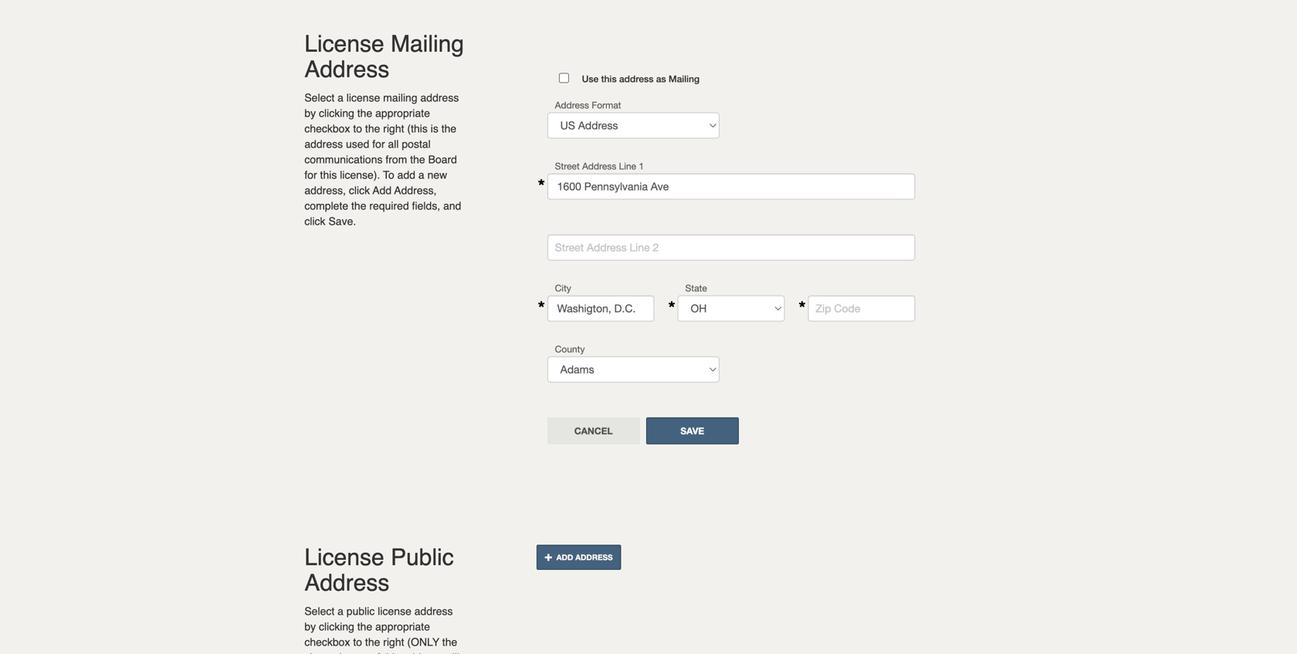 Task type: vqa. For each thing, say whether or not it's contained in the screenshot.
representative,
no



Task type: locate. For each thing, give the bounding box(es) containing it.
right for public
[[383, 636, 404, 649]]

1 horizontal spatial mailing
[[669, 73, 700, 84]]

0 horizontal spatial add
[[373, 184, 392, 196]]

1 by from the top
[[305, 107, 316, 119]]

street for street address line 1
[[555, 161, 580, 171]]

1 vertical spatial and
[[324, 652, 342, 654]]

street down address format
[[555, 161, 580, 171]]

2 right from the top
[[383, 636, 404, 649]]

this up address,
[[320, 169, 337, 181]]

license
[[347, 91, 380, 104], [378, 605, 412, 618]]

address
[[620, 73, 654, 84], [421, 91, 459, 104], [305, 138, 343, 150], [415, 605, 453, 618], [403, 652, 442, 654]]

1 street from the top
[[555, 161, 580, 171]]

0 horizontal spatial this
[[320, 169, 337, 181]]

0 vertical spatial this
[[602, 73, 617, 84]]

line
[[619, 161, 637, 171], [630, 241, 650, 254]]

zip
[[816, 302, 832, 315]]

communications
[[305, 153, 383, 166]]

right up "all"
[[383, 122, 404, 135]]

0 vertical spatial license
[[305, 30, 385, 57]]

street address line 1
[[555, 161, 644, 171]]

to up used
[[353, 122, 362, 135]]

zip code
[[816, 302, 861, 315]]

address left 2
[[587, 241, 627, 254]]

None button
[[548, 418, 640, 445], [646, 418, 739, 445], [548, 418, 640, 445], [646, 418, 739, 445]]

address up is
[[421, 91, 459, 104]]

appropriate down mailing
[[376, 107, 430, 119]]

0 vertical spatial add
[[373, 184, 392, 196]]

checkbox up used
[[305, 122, 350, 135]]

0 vertical spatial select
[[305, 91, 335, 104]]

license inside license mailing address
[[305, 30, 385, 57]]

2 appropriate from the top
[[376, 621, 430, 633]]

license public address
[[305, 544, 454, 597]]

1 vertical spatial appropriate
[[376, 621, 430, 633]]

a inside select a public license address by clicking the appropriate checkbox to the right (only the city and state of this address w
[[338, 605, 344, 618]]

appropriate inside select a public license address by clicking the appropriate checkbox to the right (only the city and state of this address w
[[376, 621, 430, 633]]

0 vertical spatial to
[[353, 122, 362, 135]]

save.
[[329, 215, 356, 227]]

right left (only
[[383, 636, 404, 649]]

state
[[345, 652, 368, 654]]

1 horizontal spatial and
[[444, 200, 462, 212]]

a left mailing
[[338, 91, 344, 104]]

click
[[349, 184, 370, 196], [305, 215, 326, 227]]

0 horizontal spatial mailing
[[391, 30, 464, 57]]

by up city
[[305, 621, 316, 633]]

clicking for license mailing address
[[319, 107, 355, 119]]

right inside select a license mailing address by clicking the appropriate checkbox to the right (this is the address used for all postal communications from the board for this license). to add a new address, click add address, complete the required fields, and click save.
[[383, 122, 404, 135]]

0 vertical spatial line
[[619, 161, 637, 171]]

this right the use
[[602, 73, 617, 84]]

1 horizontal spatial click
[[349, 184, 370, 196]]

select
[[305, 91, 335, 104], [305, 605, 335, 618]]

this inside select a license mailing address by clicking the appropriate checkbox to the right (this is the address used for all postal communications from the board for this license). to add a new address, click add address, complete the required fields, and click save.
[[320, 169, 337, 181]]

this right of
[[383, 652, 400, 654]]

2 street from the top
[[555, 241, 584, 254]]

appropriate
[[376, 107, 430, 119], [376, 621, 430, 633]]

address inside button
[[576, 553, 613, 562]]

select up communications at left
[[305, 91, 335, 104]]

a for license public address
[[338, 605, 344, 618]]

license
[[305, 30, 385, 57], [305, 544, 385, 571]]

1 vertical spatial for
[[305, 169, 317, 181]]

1 vertical spatial to
[[353, 636, 362, 649]]

line left '1'
[[619, 161, 637, 171]]

checkbox for license public address
[[305, 636, 350, 649]]

for up address,
[[305, 169, 317, 181]]

checkbox inside select a public license address by clicking the appropriate checkbox to the right (only the city and state of this address w
[[305, 636, 350, 649]]

address format
[[555, 100, 622, 110]]

address down (only
[[403, 652, 442, 654]]

1 horizontal spatial this
[[383, 652, 400, 654]]

appropriate inside select a license mailing address by clicking the appropriate checkbox to the right (this is the address used for all postal communications from the board for this license). to add a new address, click add address, complete the required fields, and click save.
[[376, 107, 430, 119]]

mailing inside license mailing address
[[391, 30, 464, 57]]

by up communications at left
[[305, 107, 316, 119]]

to up state
[[353, 636, 362, 649]]

to for license mailing address
[[353, 122, 362, 135]]

license inside license public address
[[305, 544, 385, 571]]

1 vertical spatial select
[[305, 605, 335, 618]]

add
[[398, 169, 416, 181]]

this
[[602, 73, 617, 84], [320, 169, 337, 181], [383, 652, 400, 654]]

address up (only
[[415, 605, 453, 618]]

0 vertical spatial right
[[383, 122, 404, 135]]

1
[[639, 161, 644, 171]]

1 license from the top
[[305, 30, 385, 57]]

clicking
[[319, 107, 355, 119], [319, 621, 355, 633]]

1 vertical spatial click
[[305, 215, 326, 227]]

2 license from the top
[[305, 544, 385, 571]]

2 vertical spatial this
[[383, 652, 400, 654]]

address up mailing
[[305, 56, 390, 83]]

a
[[338, 91, 344, 104], [419, 169, 425, 181], [338, 605, 344, 618]]

address right plus icon
[[576, 553, 613, 562]]

select left public at the left of page
[[305, 605, 335, 618]]

and inside select a license mailing address by clicking the appropriate checkbox to the right (this is the address used for all postal communications from the board for this license). to add a new address, click add address, complete the required fields, and click save.
[[444, 200, 462, 212]]

line left 2
[[630, 241, 650, 254]]

1 select from the top
[[305, 91, 335, 104]]

and right 'fields,'
[[444, 200, 462, 212]]

0 vertical spatial checkbox
[[305, 122, 350, 135]]

1 vertical spatial add
[[557, 553, 574, 562]]

1 checkbox from the top
[[305, 122, 350, 135]]

street up city
[[555, 241, 584, 254]]

to inside select a license mailing address by clicking the appropriate checkbox to the right (this is the address used for all postal communications from the board for this license). to add a new address, click add address, complete the required fields, and click save.
[[353, 122, 362, 135]]

county
[[555, 344, 585, 355]]

1 clicking from the top
[[319, 107, 355, 119]]

1 horizontal spatial add
[[557, 553, 574, 562]]

1 vertical spatial street
[[555, 241, 584, 254]]

2 checkbox from the top
[[305, 636, 350, 649]]

click down complete
[[305, 215, 326, 227]]

appropriate up (only
[[376, 621, 430, 633]]

right inside select a public license address by clicking the appropriate checkbox to the right (only the city and state of this address w
[[383, 636, 404, 649]]

address down use this address as mailing "checkbox"
[[555, 100, 590, 110]]

mailing up mailing
[[391, 30, 464, 57]]

checkbox inside select a license mailing address by clicking the appropriate checkbox to the right (this is the address used for all postal communications from the board for this license). to add a new address, click add address, complete the required fields, and click save.
[[305, 122, 350, 135]]

select inside select a public license address by clicking the appropriate checkbox to the right (only the city and state of this address w
[[305, 605, 335, 618]]

clicking inside select a public license address by clicking the appropriate checkbox to the right (only the city and state of this address w
[[319, 621, 355, 633]]

0 vertical spatial by
[[305, 107, 316, 119]]

0 vertical spatial a
[[338, 91, 344, 104]]

for
[[373, 138, 385, 150], [305, 169, 317, 181]]

1 vertical spatial license
[[378, 605, 412, 618]]

license for license public address
[[305, 544, 385, 571]]

0 vertical spatial street
[[555, 161, 580, 171]]

0 vertical spatial mailing
[[391, 30, 464, 57]]

2 vertical spatial a
[[338, 605, 344, 618]]

to
[[353, 122, 362, 135], [353, 636, 362, 649]]

2 clicking from the top
[[319, 621, 355, 633]]

1 vertical spatial mailing
[[669, 73, 700, 84]]

0 vertical spatial appropriate
[[376, 107, 430, 119]]

select for license mailing address
[[305, 91, 335, 104]]

1 vertical spatial right
[[383, 636, 404, 649]]

mailing
[[391, 30, 464, 57], [669, 73, 700, 84]]

address
[[305, 56, 390, 83], [555, 100, 590, 110], [583, 161, 617, 171], [587, 241, 627, 254], [576, 553, 613, 562], [305, 570, 390, 597]]

for left "all"
[[373, 138, 385, 150]]

to
[[383, 169, 395, 181]]

public
[[347, 605, 375, 618]]

1 right from the top
[[383, 122, 404, 135]]

(this
[[407, 122, 428, 135]]

1 vertical spatial line
[[630, 241, 650, 254]]

license left mailing
[[347, 91, 380, 104]]

2 by from the top
[[305, 621, 316, 633]]

a left public at the left of page
[[338, 605, 344, 618]]

1 vertical spatial by
[[305, 621, 316, 633]]

select a license mailing address by clicking the appropriate checkbox to the right (this is the address used for all postal communications from the board for this license). to add a new address, click add address, complete the required fields, and click save.
[[305, 91, 462, 227]]

clicking inside select a license mailing address by clicking the appropriate checkbox to the right (this is the address used for all postal communications from the board for this license). to add a new address, click add address, complete the required fields, and click save.
[[319, 107, 355, 119]]

street
[[555, 161, 580, 171], [555, 241, 584, 254]]

add
[[373, 184, 392, 196], [557, 553, 574, 562]]

address up public at the left of page
[[305, 570, 390, 597]]

checkbox
[[305, 122, 350, 135], [305, 636, 350, 649]]

use
[[582, 73, 599, 84]]

by inside select a public license address by clicking the appropriate checkbox to the right (only the city and state of this address w
[[305, 621, 316, 633]]

mailing right as at the right top of the page
[[669, 73, 700, 84]]

1 vertical spatial this
[[320, 169, 337, 181]]

click down the license).
[[349, 184, 370, 196]]

clicking up used
[[319, 107, 355, 119]]

checkbox up city
[[305, 636, 350, 649]]

address,
[[305, 184, 346, 196]]

select inside select a license mailing address by clicking the appropriate checkbox to the right (this is the address used for all postal communications from the board for this license). to add a new address, click add address, complete the required fields, and click save.
[[305, 91, 335, 104]]

is
[[431, 122, 439, 135]]

address inside license public address
[[305, 570, 390, 597]]

license right public at the left of page
[[378, 605, 412, 618]]

0 vertical spatial clicking
[[319, 107, 355, 119]]

right
[[383, 122, 404, 135], [383, 636, 404, 649]]

2 horizontal spatial this
[[602, 73, 617, 84]]

1 appropriate from the top
[[376, 107, 430, 119]]

1 vertical spatial checkbox
[[305, 636, 350, 649]]

used
[[346, 138, 370, 150]]

appropriate for mailing
[[376, 107, 430, 119]]

and
[[444, 200, 462, 212], [324, 652, 342, 654]]

city
[[555, 283, 572, 294]]

postal
[[402, 138, 431, 150]]

by inside select a license mailing address by clicking the appropriate checkbox to the right (this is the address used for all postal communications from the board for this license). to add a new address, click add address, complete the required fields, and click save.
[[305, 107, 316, 119]]

to inside select a public license address by clicking the appropriate checkbox to the right (only the city and state of this address w
[[353, 636, 362, 649]]

address,
[[395, 184, 437, 196]]

1 vertical spatial license
[[305, 544, 385, 571]]

2 to from the top
[[353, 636, 362, 649]]

by
[[305, 107, 316, 119], [305, 621, 316, 633]]

1 vertical spatial clicking
[[319, 621, 355, 633]]

clicking for license public address
[[319, 621, 355, 633]]

2
[[653, 241, 659, 254]]

0 vertical spatial and
[[444, 200, 462, 212]]

0 vertical spatial license
[[347, 91, 380, 104]]

City field
[[548, 295, 655, 322]]

the
[[358, 107, 373, 119], [365, 122, 380, 135], [442, 122, 457, 135], [410, 153, 425, 166], [352, 200, 367, 212], [358, 621, 373, 633], [365, 636, 380, 649], [443, 636, 458, 649]]

street address line 2
[[555, 241, 659, 254]]

1 to from the top
[[353, 122, 362, 135]]

a right add
[[419, 169, 425, 181]]

1 horizontal spatial for
[[373, 138, 385, 150]]

clicking down public at the left of page
[[319, 621, 355, 633]]

2 select from the top
[[305, 605, 335, 618]]

0 horizontal spatial and
[[324, 652, 342, 654]]

and right city
[[324, 652, 342, 654]]



Task type: describe. For each thing, give the bounding box(es) containing it.
(only
[[407, 636, 440, 649]]

license inside select a license mailing address by clicking the appropriate checkbox to the right (this is the address used for all postal communications from the board for this license). to add a new address, click add address, complete the required fields, and click save.
[[347, 91, 380, 104]]

public
[[391, 544, 454, 571]]

address up communications at left
[[305, 138, 343, 150]]

add address
[[557, 553, 613, 562]]

0 vertical spatial for
[[373, 138, 385, 150]]

Street Address Line 2 field
[[548, 234, 916, 261]]

plus image
[[545, 554, 557, 561]]

to for license public address
[[353, 636, 362, 649]]

add address button
[[537, 545, 622, 570]]

select a public license address by clicking the appropriate checkbox to the right (only the city and state of this address w
[[305, 605, 460, 654]]

Use this address as Mailing checkbox
[[559, 73, 569, 83]]

address left as at the right top of the page
[[620, 73, 654, 84]]

city
[[305, 652, 321, 654]]

license).
[[340, 169, 380, 181]]

of
[[371, 652, 380, 654]]

format
[[592, 100, 622, 110]]

by for license public address
[[305, 621, 316, 633]]

complete
[[305, 200, 349, 212]]

new
[[428, 169, 448, 181]]

0 horizontal spatial for
[[305, 169, 317, 181]]

0 horizontal spatial click
[[305, 215, 326, 227]]

license for license mailing address
[[305, 30, 385, 57]]

address inside license mailing address
[[305, 56, 390, 83]]

line for 2
[[630, 241, 650, 254]]

0 vertical spatial click
[[349, 184, 370, 196]]

this inside select a public license address by clicking the appropriate checkbox to the right (only the city and state of this address w
[[383, 652, 400, 654]]

by for license mailing address
[[305, 107, 316, 119]]

state
[[686, 283, 708, 294]]

license inside select a public license address by clicking the appropriate checkbox to the right (only the city and state of this address w
[[378, 605, 412, 618]]

board
[[428, 153, 457, 166]]

use this address as mailing
[[582, 73, 700, 84]]

add inside select a license mailing address by clicking the appropriate checkbox to the right (this is the address used for all postal communications from the board for this license). to add a new address, click add address, complete the required fields, and click save.
[[373, 184, 392, 196]]

license mailing address
[[305, 30, 464, 83]]

a for license mailing address
[[338, 91, 344, 104]]

right for mailing
[[383, 122, 404, 135]]

line for 1
[[619, 161, 637, 171]]

address left '1'
[[583, 161, 617, 171]]

fields,
[[412, 200, 441, 212]]

Zip Code field
[[809, 295, 916, 322]]

1 vertical spatial a
[[419, 169, 425, 181]]

required
[[370, 200, 409, 212]]

all
[[388, 138, 399, 150]]

Street Address Line 1 field
[[548, 173, 916, 200]]

code
[[835, 302, 861, 315]]

select for license public address
[[305, 605, 335, 618]]

mailing
[[383, 91, 418, 104]]

street for street address line 2
[[555, 241, 584, 254]]

from
[[386, 153, 407, 166]]

as
[[657, 73, 667, 84]]

appropriate for public
[[376, 621, 430, 633]]

and inside select a public license address by clicking the appropriate checkbox to the right (only the city and state of this address w
[[324, 652, 342, 654]]

add inside button
[[557, 553, 574, 562]]

checkbox for license mailing address
[[305, 122, 350, 135]]



